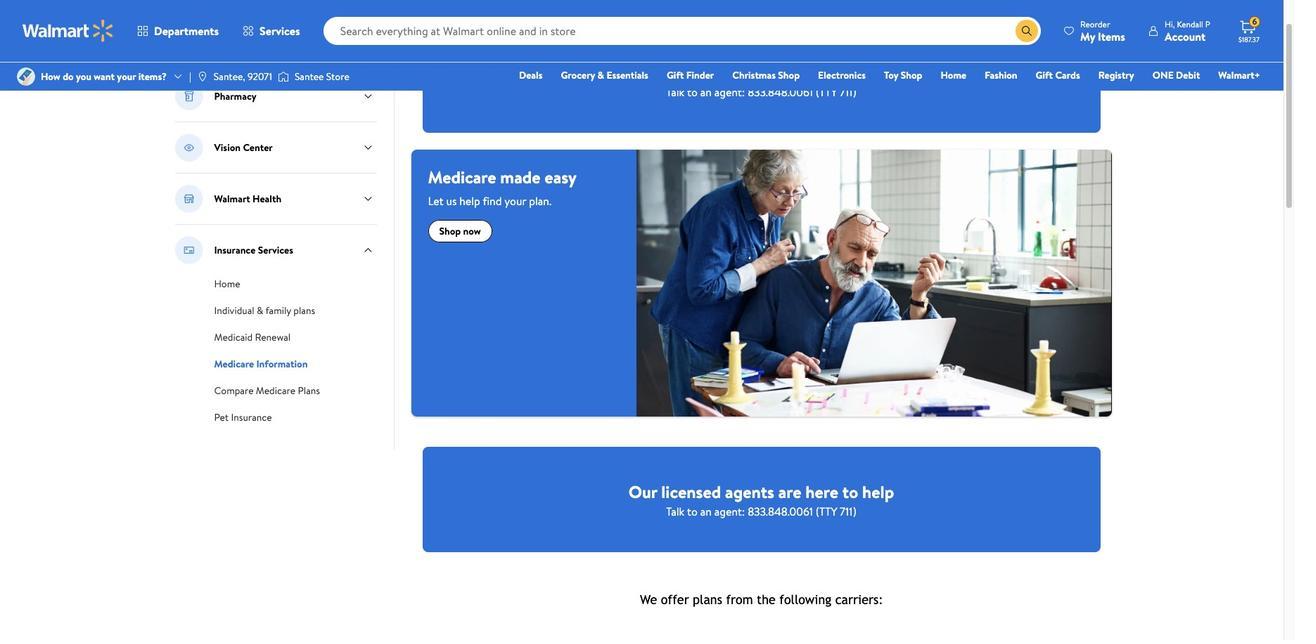 Task type: vqa. For each thing, say whether or not it's contained in the screenshot.
the bottommost the Services
yes



Task type: locate. For each thing, give the bounding box(es) containing it.
2 talk from the top
[[666, 504, 685, 520]]

agent: down christmas
[[715, 84, 745, 100]]

walmart inside walmart insurance services talk to an agent: 833.848.0061 (tty 711)
[[661, 61, 723, 84]]

gift for gift cards
[[1036, 68, 1053, 82]]

2 horizontal spatial &
[[598, 68, 604, 82]]

(tty
[[816, 84, 837, 100], [816, 504, 837, 520]]

agent: inside walmart insurance services talk to an agent: 833.848.0061 (tty 711)
[[715, 84, 745, 100]]

1 vertical spatial your
[[505, 193, 526, 209]]

2 horizontal spatial shop
[[901, 68, 923, 82]]

1 vertical spatial (tty
[[816, 504, 837, 520]]

1 horizontal spatial your
[[505, 193, 526, 209]]

departments button
[[125, 14, 231, 48]]

your right the want
[[117, 70, 136, 84]]

one debit link
[[1147, 68, 1207, 83]]

p
[[1206, 18, 1211, 30]]

medicare up us
[[428, 165, 496, 189]]

& for essentials
[[598, 68, 604, 82]]

medicare
[[428, 165, 496, 189], [214, 357, 254, 371], [256, 384, 296, 398]]

0 vertical spatial medicare
[[428, 165, 496, 189]]

0 vertical spatial insurance
[[727, 61, 798, 84]]

1 vertical spatial health
[[253, 192, 281, 206]]

0 vertical spatial 833.848.0061
[[748, 84, 813, 100]]

health down center
[[253, 192, 281, 206]]

help inside medicare made easy let us help find your plan.
[[460, 193, 480, 209]]

0 vertical spatial your
[[117, 70, 136, 84]]

1 horizontal spatial help
[[862, 480, 894, 504]]

grocery
[[561, 68, 595, 82]]

made
[[500, 165, 541, 189]]

0 horizontal spatial home
[[214, 277, 240, 291]]

1 vertical spatial medicare
[[214, 357, 254, 371]]

1 horizontal spatial gift
[[1036, 68, 1053, 82]]

help inside our licensed agents are here to help talk to an agent: 833.848.0061 (tty 711)
[[862, 480, 894, 504]]

medicare inside 'compare medicare plans' link
[[256, 384, 296, 398]]

0 horizontal spatial medicare
[[214, 357, 254, 371]]

& left family
[[257, 304, 263, 318]]

|
[[189, 70, 191, 84]]

1 vertical spatial 711)
[[840, 504, 857, 520]]

services up 92071
[[260, 23, 300, 39]]

0 vertical spatial help
[[460, 193, 480, 209]]

1 vertical spatial help
[[862, 480, 894, 504]]

home link
[[935, 68, 973, 83], [214, 276, 240, 291]]

compare medicare plans
[[214, 384, 320, 398]]

how do you want your items?
[[41, 70, 167, 84]]

0 horizontal spatial walmart
[[214, 192, 250, 206]]

home link left fashion link
[[935, 68, 973, 83]]

walmart down walmart site-wide search box
[[661, 61, 723, 84]]

2 vertical spatial services
[[258, 243, 293, 257]]

1 (tty from the top
[[816, 84, 837, 100]]

now
[[463, 224, 481, 238]]

1 711) from the top
[[840, 84, 857, 100]]

compare
[[214, 384, 254, 398]]

an down finder
[[701, 84, 712, 100]]

6 $187.37
[[1239, 16, 1260, 44]]

toy shop link
[[878, 68, 929, 83]]

grocery & essentials
[[561, 68, 649, 82]]

2 711) from the top
[[840, 504, 857, 520]]

1 vertical spatial insurance
[[214, 243, 256, 257]]

0 horizontal spatial help
[[460, 193, 480, 209]]

gift finder link
[[661, 68, 721, 83]]

help right us
[[460, 193, 480, 209]]

talk right our on the bottom of the page
[[666, 504, 685, 520]]

insurance right finder
[[727, 61, 798, 84]]

help right here at the right bottom of the page
[[862, 480, 894, 504]]

services left toy
[[802, 61, 862, 84]]

0 vertical spatial home link
[[935, 68, 973, 83]]

help
[[460, 193, 480, 209], [862, 480, 894, 504]]

 image
[[278, 70, 289, 84], [197, 71, 208, 82]]

 image
[[17, 68, 35, 86]]

agents
[[725, 480, 775, 504]]

cards
[[1056, 68, 1080, 82]]

talk down gift finder on the right top
[[666, 84, 685, 100]]

1 vertical spatial talk
[[666, 504, 685, 520]]

to
[[687, 84, 698, 100], [843, 480, 858, 504], [687, 504, 698, 520]]

gift
[[667, 68, 684, 82], [1036, 68, 1053, 82]]

2 (tty from the top
[[816, 504, 837, 520]]

walmart right walmart health icon
[[214, 192, 250, 206]]

0 vertical spatial (tty
[[816, 84, 837, 100]]

family
[[265, 304, 291, 318]]

gift left finder
[[667, 68, 684, 82]]

 image right 92071
[[278, 70, 289, 84]]

services inside dropdown button
[[260, 23, 300, 39]]

1 vertical spatial 833.848.0061
[[748, 504, 813, 520]]

6
[[1253, 16, 1257, 28]]

medicare inside medicare information link
[[214, 357, 254, 371]]

833.848.0061 inside our licensed agents are here to help talk to an agent: 833.848.0061 (tty 711)
[[748, 504, 813, 520]]

services button
[[231, 14, 312, 48]]

finder
[[686, 68, 714, 82]]

0 horizontal spatial &
[[212, 33, 221, 51]]

one debit
[[1153, 68, 1200, 82]]

0 vertical spatial agent:
[[715, 84, 745, 100]]

home up individual
[[214, 277, 240, 291]]

(tty inside walmart insurance services talk to an agent: 833.848.0061 (tty 711)
[[816, 84, 837, 100]]

1 horizontal spatial shop
[[778, 68, 800, 82]]

one
[[1153, 68, 1174, 82]]

(tty inside our licensed agents are here to help talk to an agent: 833.848.0061 (tty 711)
[[816, 504, 837, 520]]

711) right here at the right bottom of the page
[[840, 504, 857, 520]]

0 vertical spatial talk
[[666, 84, 685, 100]]

shop right toy
[[901, 68, 923, 82]]

compare medicare plans link
[[214, 383, 320, 398]]

health up | on the left top
[[172, 33, 209, 51]]

711) inside walmart insurance services talk to an agent: 833.848.0061 (tty 711)
[[840, 84, 857, 100]]

deals
[[519, 68, 543, 82]]

1 agent: from the top
[[715, 84, 745, 100]]

us
[[446, 193, 457, 209]]

to inside walmart insurance services talk to an agent: 833.848.0061 (tty 711)
[[687, 84, 698, 100]]

1 vertical spatial walmart
[[214, 192, 250, 206]]

your right find
[[505, 193, 526, 209]]

items?
[[138, 70, 167, 84]]

2 vertical spatial medicare
[[256, 384, 296, 398]]

insurance right walmart insurance services icon
[[214, 243, 256, 257]]

pet
[[214, 411, 229, 425]]

home link up individual
[[214, 276, 240, 291]]

$187.37
[[1239, 34, 1260, 44]]

shop left now at the left top of the page
[[439, 224, 461, 238]]

pharmacy image
[[175, 82, 203, 110]]

agent: left are
[[715, 504, 745, 520]]

home left fashion link
[[941, 68, 967, 82]]

1 vertical spatial services
[[802, 61, 862, 84]]

0 vertical spatial services
[[260, 23, 300, 39]]

santee store
[[295, 70, 349, 84]]

individual & family plans
[[214, 304, 315, 318]]

medicare up compare
[[214, 357, 254, 371]]

walmart+
[[1219, 68, 1261, 82]]

1 horizontal spatial walmart
[[661, 61, 723, 84]]

1 horizontal spatial home
[[941, 68, 967, 82]]

deals link
[[513, 68, 549, 83]]

711)
[[840, 84, 857, 100], [840, 504, 857, 520]]

Search search field
[[323, 17, 1041, 45]]

1 vertical spatial an
[[701, 504, 712, 520]]

0 vertical spatial walmart
[[661, 61, 723, 84]]

1 vertical spatial home link
[[214, 276, 240, 291]]

here
[[806, 480, 839, 504]]

1 horizontal spatial &
[[257, 304, 263, 318]]

kendall
[[1177, 18, 1204, 30]]

& right grocery
[[598, 68, 604, 82]]

walmart
[[661, 61, 723, 84], [214, 192, 250, 206]]

 image for santee store
[[278, 70, 289, 84]]

services down walmart health
[[258, 243, 293, 257]]

0 vertical spatial health
[[172, 33, 209, 51]]

2 833.848.0061 from the top
[[748, 504, 813, 520]]

0 vertical spatial home
[[941, 68, 967, 82]]

our licensed agents are here to help talk to an agent: 833.848.0061 (tty 711)
[[629, 480, 894, 520]]

1 833.848.0061 from the top
[[748, 84, 813, 100]]

medicare inside medicare made easy let us help find your plan.
[[428, 165, 496, 189]]

do
[[63, 70, 74, 84]]

search icon image
[[1022, 25, 1033, 37]]

1 vertical spatial &
[[598, 68, 604, 82]]

1 vertical spatial home
[[214, 277, 240, 291]]

0 vertical spatial an
[[701, 84, 712, 100]]

services
[[260, 23, 300, 39], [802, 61, 862, 84], [258, 243, 293, 257]]

an left agents
[[701, 504, 712, 520]]

your
[[117, 70, 136, 84], [505, 193, 526, 209]]

0 horizontal spatial  image
[[197, 71, 208, 82]]

medicare down information
[[256, 384, 296, 398]]

gift cards link
[[1030, 68, 1087, 83]]

shop right christmas
[[778, 68, 800, 82]]

home
[[941, 68, 967, 82], [214, 277, 240, 291]]

gift for gift finder
[[667, 68, 684, 82]]

0 horizontal spatial shop
[[439, 224, 461, 238]]

vision
[[214, 141, 241, 155]]

services inside walmart insurance services talk to an agent: 833.848.0061 (tty 711)
[[802, 61, 862, 84]]

plan.
[[529, 193, 552, 209]]

your inside medicare made easy let us help find your plan.
[[505, 193, 526, 209]]

2 agent: from the top
[[715, 504, 745, 520]]

insurance inside walmart insurance services talk to an agent: 833.848.0061 (tty 711)
[[727, 61, 798, 84]]

 image right | on the left top
[[197, 71, 208, 82]]

2 vertical spatial &
[[257, 304, 263, 318]]

insurance right pet
[[231, 411, 272, 425]]

you
[[76, 70, 91, 84]]

insurance
[[727, 61, 798, 84], [214, 243, 256, 257], [231, 411, 272, 425]]

& left wellness
[[212, 33, 221, 51]]

shop for toy shop
[[901, 68, 923, 82]]

shop
[[778, 68, 800, 82], [901, 68, 923, 82], [439, 224, 461, 238]]

health
[[172, 33, 209, 51], [253, 192, 281, 206]]

1 gift from the left
[[667, 68, 684, 82]]

talk inside walmart insurance services talk to an agent: 833.848.0061 (tty 711)
[[666, 84, 685, 100]]

0 vertical spatial &
[[212, 33, 221, 51]]

(tty down electronics link
[[816, 84, 837, 100]]

711) down electronics
[[840, 84, 857, 100]]

2 an from the top
[[701, 504, 712, 520]]

2 horizontal spatial medicare
[[428, 165, 496, 189]]

1 horizontal spatial  image
[[278, 70, 289, 84]]

2 gift from the left
[[1036, 68, 1053, 82]]

1 vertical spatial agent:
[[715, 504, 745, 520]]

(tty right are
[[816, 504, 837, 520]]

insurance services
[[214, 243, 293, 257]]

0 horizontal spatial gift
[[667, 68, 684, 82]]

gift left cards at the top
[[1036, 68, 1053, 82]]

 image for santee, 92071
[[197, 71, 208, 82]]

an
[[701, 84, 712, 100], [701, 504, 712, 520]]

talk inside our licensed agents are here to help talk to an agent: 833.848.0061 (tty 711)
[[666, 504, 685, 520]]

0 vertical spatial 711)
[[840, 84, 857, 100]]

1 horizontal spatial medicare
[[256, 384, 296, 398]]

to down gift finder on the right top
[[687, 84, 698, 100]]

talk
[[666, 84, 685, 100], [666, 504, 685, 520]]

1 talk from the top
[[666, 84, 685, 100]]

&
[[212, 33, 221, 51], [598, 68, 604, 82], [257, 304, 263, 318]]

1 an from the top
[[701, 84, 712, 100]]

2 vertical spatial insurance
[[231, 411, 272, 425]]



Task type: describe. For each thing, give the bounding box(es) containing it.
gift cards
[[1036, 68, 1080, 82]]

pharmacy
[[214, 89, 257, 103]]

medicare made easy let us help find your plan.
[[428, 165, 577, 209]]

an inside walmart insurance services talk to an agent: 833.848.0061 (tty 711)
[[701, 84, 712, 100]]

agent: inside our licensed agents are here to help talk to an agent: 833.848.0061 (tty 711)
[[715, 504, 745, 520]]

92071
[[248, 70, 272, 84]]

medicare for information
[[214, 357, 254, 371]]

electronics
[[818, 68, 866, 82]]

items
[[1098, 28, 1126, 44]]

let
[[428, 193, 444, 209]]

registry link
[[1092, 68, 1141, 83]]

fashion
[[985, 68, 1018, 82]]

medicaid renewal
[[214, 331, 291, 345]]

gift finder
[[667, 68, 714, 82]]

departments
[[154, 23, 219, 39]]

how
[[41, 70, 60, 84]]

shop now
[[439, 224, 481, 238]]

711) inside our licensed agents are here to help talk to an agent: 833.848.0061 (tty 711)
[[840, 504, 857, 520]]

wellness
[[224, 33, 271, 51]]

insurance for walmart
[[727, 61, 798, 84]]

renewal
[[255, 331, 291, 345]]

hi, kendall p account
[[1165, 18, 1211, 44]]

health & wellness
[[172, 33, 271, 51]]

medicaid renewal link
[[214, 329, 291, 345]]

information
[[256, 357, 308, 371]]

fashion link
[[979, 68, 1024, 83]]

individual
[[214, 304, 254, 318]]

santee,
[[214, 70, 245, 84]]

center
[[243, 141, 273, 155]]

toy
[[884, 68, 899, 82]]

walmart for insurance
[[661, 61, 723, 84]]

registry
[[1099, 68, 1135, 82]]

medicare for made
[[428, 165, 496, 189]]

to right here at the right bottom of the page
[[843, 480, 858, 504]]

medicaid
[[214, 331, 253, 345]]

pet insurance
[[214, 411, 272, 425]]

individual & family plans link
[[214, 303, 315, 318]]

christmas
[[733, 68, 776, 82]]

essentials
[[607, 68, 649, 82]]

plans
[[298, 384, 320, 398]]

want
[[94, 70, 115, 84]]

0 horizontal spatial home link
[[214, 276, 240, 291]]

grocery & essentials link
[[555, 68, 655, 83]]

vision center image
[[175, 134, 203, 162]]

medicare information
[[214, 357, 308, 371]]

walmart+ link
[[1212, 68, 1267, 83]]

shop inside "link"
[[439, 224, 461, 238]]

reorder my items
[[1081, 18, 1126, 44]]

walmart image
[[23, 20, 114, 42]]

santee, 92071
[[214, 70, 272, 84]]

plans
[[294, 304, 315, 318]]

reorder
[[1081, 18, 1110, 30]]

toy shop
[[884, 68, 923, 82]]

debit
[[1176, 68, 1200, 82]]

1 horizontal spatial home link
[[935, 68, 973, 83]]

our
[[629, 480, 657, 504]]

santee
[[295, 70, 324, 84]]

account
[[1165, 28, 1206, 44]]

shop for christmas shop
[[778, 68, 800, 82]]

walmart insurance services talk to an agent: 833.848.0061 (tty 711)
[[661, 61, 862, 100]]

0 horizontal spatial health
[[172, 33, 209, 51]]

electronics link
[[812, 68, 872, 83]]

christmas shop link
[[726, 68, 806, 83]]

0 horizontal spatial your
[[117, 70, 136, 84]]

walmart for health
[[214, 192, 250, 206]]

my
[[1081, 28, 1096, 44]]

store
[[326, 70, 349, 84]]

shop now link
[[428, 220, 492, 243]]

licensed
[[661, 480, 721, 504]]

insurance for pet
[[231, 411, 272, 425]]

are
[[779, 480, 802, 504]]

833.848.0061 inside walmart insurance services talk to an agent: 833.848.0061 (tty 711)
[[748, 84, 813, 100]]

walmart insurance services image
[[175, 236, 203, 265]]

walmart health
[[214, 192, 281, 206]]

to right our on the bottom of the page
[[687, 504, 698, 520]]

1 horizontal spatial health
[[253, 192, 281, 206]]

pet insurance link
[[214, 409, 272, 425]]

medicare information link
[[214, 356, 308, 371]]

& for wellness
[[212, 33, 221, 51]]

find
[[483, 193, 502, 209]]

hi,
[[1165, 18, 1175, 30]]

walmart health image
[[175, 185, 203, 213]]

easy
[[545, 165, 577, 189]]

Walmart Site-Wide search field
[[323, 17, 1041, 45]]

& for family
[[257, 304, 263, 318]]

vision center
[[214, 141, 273, 155]]

christmas shop
[[733, 68, 800, 82]]

an inside our licensed agents are here to help talk to an agent: 833.848.0061 (tty 711)
[[701, 504, 712, 520]]



